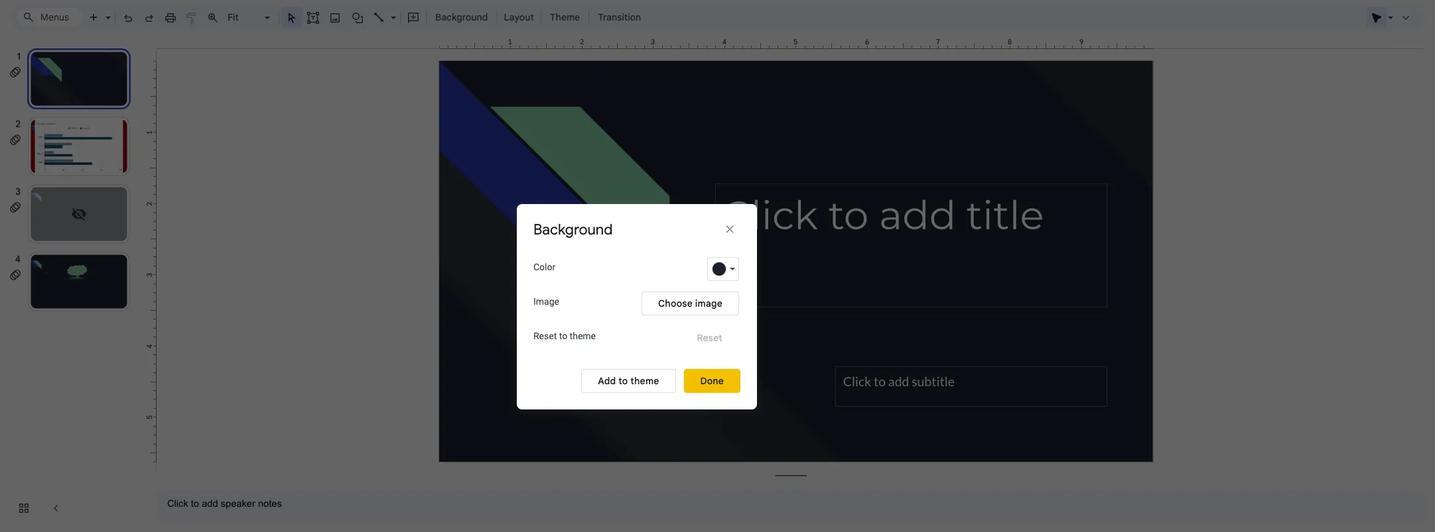 Task type: locate. For each thing, give the bounding box(es) containing it.
0 vertical spatial theme
[[570, 331, 596, 342]]

reset button
[[681, 326, 739, 350]]

to inside button
[[619, 376, 628, 388]]

to for add
[[619, 376, 628, 388]]

reset
[[534, 331, 557, 342], [697, 332, 723, 344]]

background button
[[429, 7, 494, 27]]

0 horizontal spatial theme
[[570, 331, 596, 342]]

to down image
[[559, 331, 568, 342]]

reset inside button
[[697, 332, 723, 344]]

done
[[701, 376, 724, 388]]

1 horizontal spatial background
[[534, 221, 613, 239]]

theme
[[550, 11, 580, 23]]

theme inside button
[[631, 376, 659, 388]]

color
[[534, 262, 556, 273]]

0 vertical spatial background
[[435, 11, 488, 23]]

1 horizontal spatial to
[[619, 376, 628, 388]]

0 horizontal spatial to
[[559, 331, 568, 342]]

theme right the add on the left bottom of the page
[[631, 376, 659, 388]]

1 vertical spatial theme
[[631, 376, 659, 388]]

transition
[[598, 11, 641, 23]]

reset for reset to theme
[[534, 331, 557, 342]]

theme for add to theme
[[631, 376, 659, 388]]

navigation inside the background application
[[0, 36, 146, 533]]

Menus field
[[17, 8, 83, 27]]

1 vertical spatial background
[[534, 221, 613, 239]]

theme
[[570, 331, 596, 342], [631, 376, 659, 388]]

0 vertical spatial to
[[559, 331, 568, 342]]

background dialog
[[517, 204, 757, 410]]

1 horizontal spatial theme
[[631, 376, 659, 388]]

background
[[435, 11, 488, 23], [534, 221, 613, 239]]

1 vertical spatial to
[[619, 376, 628, 388]]

choose image button
[[642, 292, 739, 316]]

to right the add on the left bottom of the page
[[619, 376, 628, 388]]

background inside button
[[435, 11, 488, 23]]

to for reset
[[559, 331, 568, 342]]

navigation
[[0, 36, 146, 533]]

0 horizontal spatial background
[[435, 11, 488, 23]]

0 horizontal spatial reset
[[534, 331, 557, 342]]

theme up add to theme button
[[570, 331, 596, 342]]

main toolbar
[[82, 7, 648, 27]]

1 horizontal spatial reset
[[697, 332, 723, 344]]

to
[[559, 331, 568, 342], [619, 376, 628, 388]]



Task type: describe. For each thing, give the bounding box(es) containing it.
background inside "heading"
[[534, 221, 613, 239]]

theme for reset to theme
[[570, 331, 596, 342]]

mode and view toolbar
[[1367, 4, 1417, 31]]

background heading
[[534, 221, 666, 240]]

add
[[598, 376, 616, 388]]

reset for reset
[[697, 332, 723, 344]]

image
[[534, 297, 559, 307]]

done button
[[684, 370, 741, 394]]

transition button
[[592, 7, 647, 27]]

theme button
[[544, 7, 586, 27]]

reset to theme
[[534, 331, 596, 342]]

choose
[[658, 298, 693, 310]]

background application
[[0, 0, 1436, 533]]

add to theme
[[598, 376, 659, 388]]

image
[[695, 298, 723, 310]]

add to theme button
[[582, 370, 676, 394]]

choose image
[[658, 298, 723, 310]]



Task type: vqa. For each thing, say whether or not it's contained in the screenshot.
Apply 'Normal text'
no



